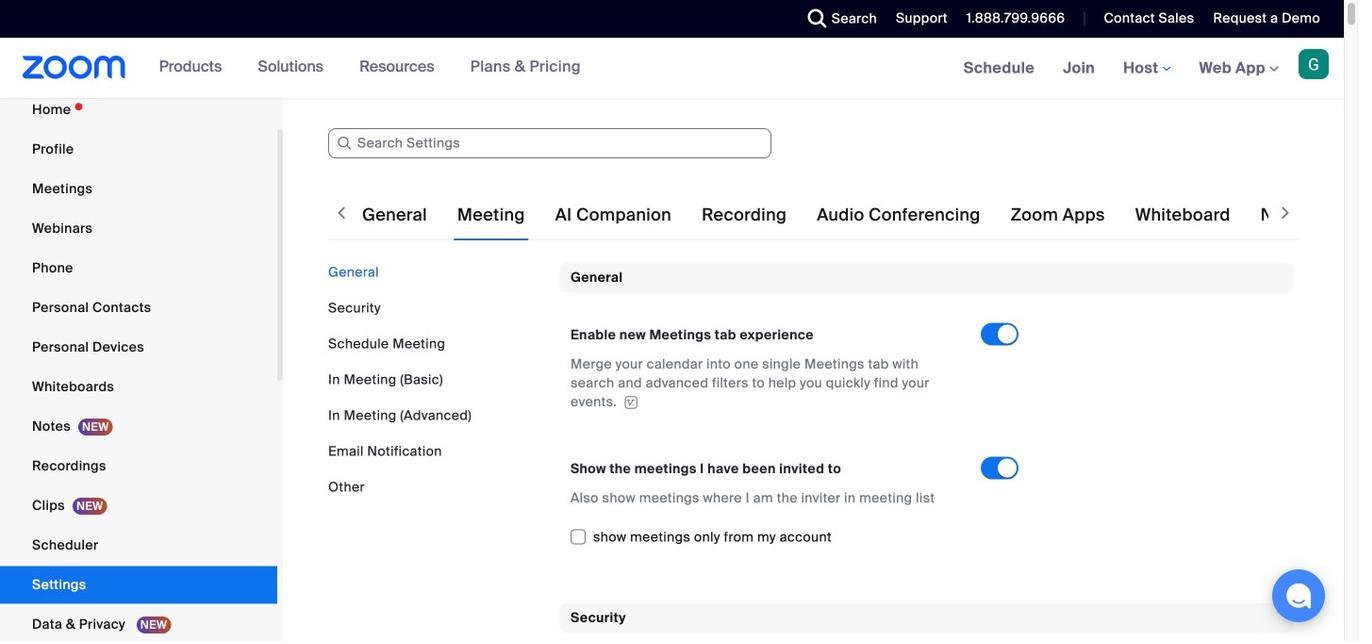 Task type: locate. For each thing, give the bounding box(es) containing it.
open chat image
[[1286, 583, 1312, 609]]

menu bar
[[328, 263, 545, 497]]

support version for enable new meetings tab experience image
[[622, 396, 641, 410]]

product information navigation
[[145, 38, 595, 98]]

banner
[[0, 38, 1344, 100]]

tabs of my account settings page tab list
[[358, 189, 1358, 241]]

zoom logo image
[[23, 56, 126, 79]]

application
[[571, 355, 964, 412]]



Task type: vqa. For each thing, say whether or not it's contained in the screenshot.
the right icon
no



Task type: describe. For each thing, give the bounding box(es) containing it.
personal menu menu
[[0, 91, 277, 641]]

scroll left image
[[332, 204, 351, 223]]

scroll right image
[[1276, 204, 1295, 223]]

application inside the general element
[[571, 355, 964, 412]]

Search Settings text field
[[328, 128, 772, 158]]

profile picture image
[[1299, 49, 1329, 79]]

meetings navigation
[[950, 38, 1344, 100]]

general element
[[559, 263, 1294, 573]]



